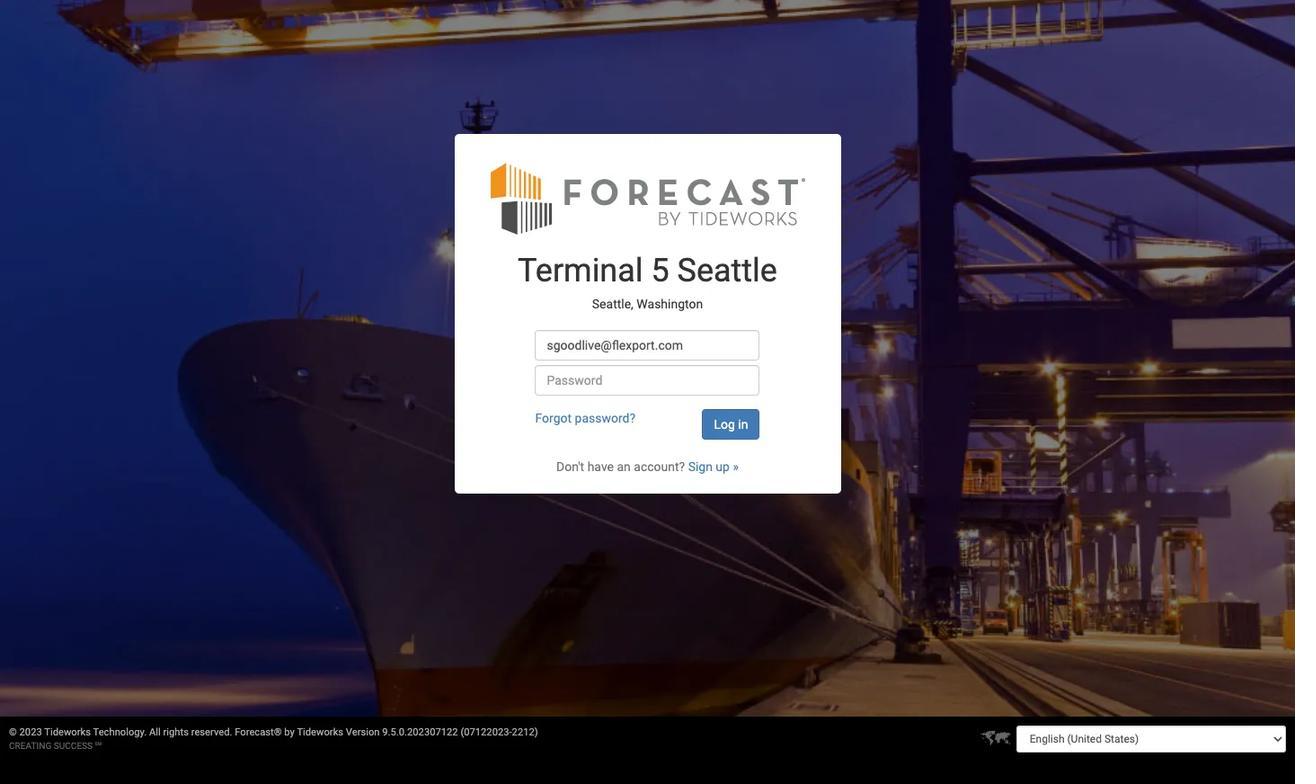 Task type: locate. For each thing, give the bounding box(es) containing it.
an
[[617, 459, 631, 474]]

tideworks
[[44, 727, 91, 738], [297, 727, 344, 738]]

reserved.
[[191, 727, 232, 738]]

tideworks up success
[[44, 727, 91, 738]]

washington
[[637, 297, 703, 312]]

log in button
[[703, 409, 760, 440]]

don't have an account? sign up »
[[557, 459, 739, 474]]

©
[[9, 727, 17, 738]]

by
[[284, 727, 295, 738]]

℠
[[95, 741, 102, 751]]

success
[[54, 741, 93, 751]]

version
[[346, 727, 380, 738]]

creating
[[9, 741, 51, 751]]

sign up » link
[[689, 459, 739, 474]]

forecast®
[[235, 727, 282, 738]]

password?
[[575, 411, 636, 425]]

0 horizontal spatial tideworks
[[44, 727, 91, 738]]

2212)
[[512, 727, 538, 738]]

5
[[652, 252, 670, 289]]

have
[[588, 459, 614, 474]]

(07122023-
[[461, 727, 512, 738]]

tideworks right by
[[297, 727, 344, 738]]

account?
[[634, 459, 685, 474]]

seattle
[[678, 252, 778, 289]]

1 horizontal spatial tideworks
[[297, 727, 344, 738]]

all
[[149, 727, 161, 738]]

© 2023 tideworks technology. all rights reserved. forecast® by tideworks version 9.5.0.202307122 (07122023-2212) creating success ℠
[[9, 727, 538, 751]]

forgot password? link
[[536, 411, 636, 425]]



Task type: describe. For each thing, give the bounding box(es) containing it.
rights
[[163, 727, 189, 738]]

seattle,
[[593, 297, 634, 312]]

don't
[[557, 459, 585, 474]]

terminal 5 seattle seattle, washington
[[518, 252, 778, 312]]

2 tideworks from the left
[[297, 727, 344, 738]]

9.5.0.202307122
[[382, 727, 458, 738]]

Email or username text field
[[536, 330, 760, 360]]

sign
[[689, 459, 713, 474]]

terminal
[[518, 252, 644, 289]]

forgot
[[536, 411, 572, 425]]

2023
[[19, 727, 42, 738]]

forecast® by tideworks image
[[491, 161, 805, 235]]

»
[[733, 459, 739, 474]]

log
[[715, 417, 736, 432]]

up
[[716, 459, 730, 474]]

Password password field
[[536, 365, 760, 396]]

in
[[739, 417, 749, 432]]

forgot password? log in
[[536, 411, 749, 432]]

technology.
[[93, 727, 147, 738]]

1 tideworks from the left
[[44, 727, 91, 738]]



Task type: vqa. For each thing, say whether or not it's contained in the screenshot.
Sign
yes



